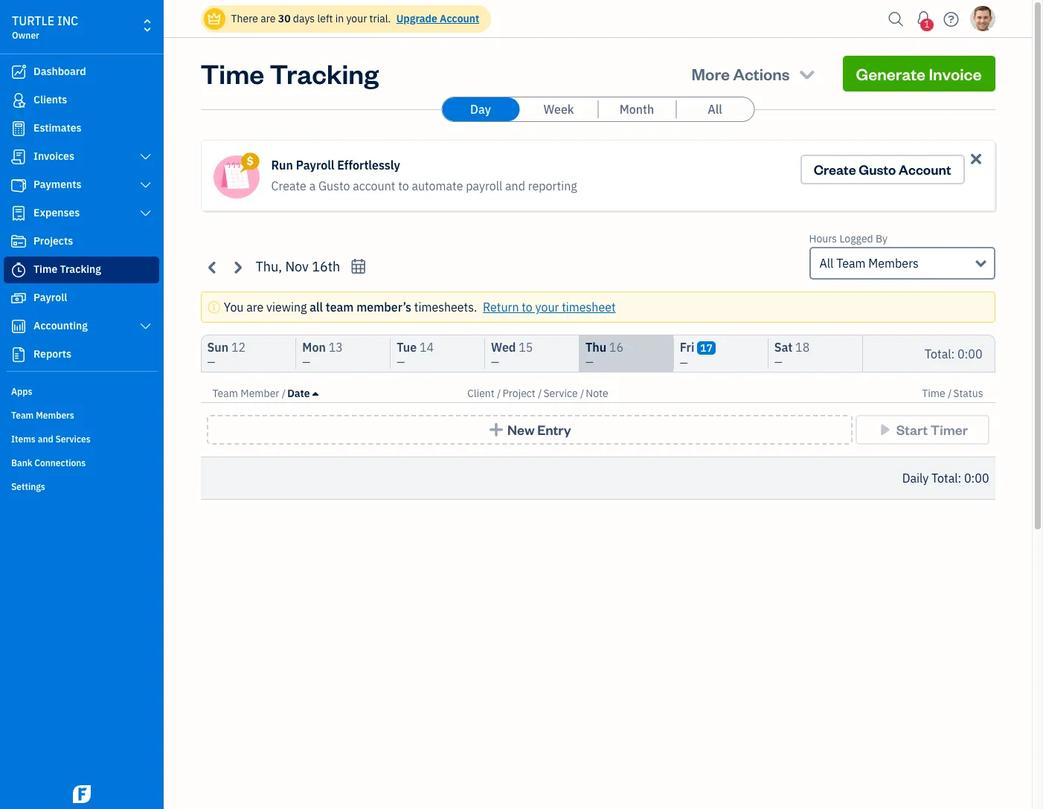 Task type: describe. For each thing, give the bounding box(es) containing it.
invoices
[[33, 150, 74, 163]]

create gusto account
[[814, 161, 951, 178]]

— for sun
[[207, 356, 215, 369]]

clients
[[33, 93, 67, 106]]

payroll inside run payroll effortlessly create a gusto account to automate payroll and reporting
[[296, 158, 334, 173]]

trial.
[[369, 12, 391, 25]]

5 / from the left
[[948, 387, 952, 400]]

time link
[[922, 387, 948, 400]]

run payroll effortlessly create a gusto account to automate payroll and reporting
[[271, 158, 577, 193]]

days
[[293, 12, 315, 25]]

gusto inside run payroll effortlessly create a gusto account to automate payroll and reporting
[[318, 179, 350, 193]]

mon 13 —
[[302, 340, 343, 369]]

all for all
[[708, 102, 722, 117]]

invoice
[[929, 63, 982, 84]]

inc
[[57, 13, 78, 28]]

more
[[692, 63, 730, 84]]

1 vertical spatial :
[[958, 471, 961, 486]]

13
[[329, 340, 343, 355]]

thu, nov 16th
[[256, 258, 340, 275]]

money image
[[10, 291, 28, 306]]

service
[[544, 387, 578, 400]]

payroll link
[[4, 285, 159, 312]]

new
[[507, 421, 535, 438]]

date link
[[287, 387, 318, 400]]

turtle inc owner
[[12, 13, 78, 41]]

reporting
[[528, 179, 577, 193]]

close image
[[968, 150, 985, 167]]

payments
[[33, 178, 81, 191]]

go to help image
[[939, 8, 963, 30]]

0 vertical spatial your
[[346, 12, 367, 25]]

0 vertical spatial time tracking
[[201, 56, 379, 91]]

15
[[519, 340, 533, 355]]

member
[[241, 387, 279, 400]]

1 vertical spatial total
[[932, 471, 958, 486]]

fri 17 —
[[680, 340, 713, 370]]

0 vertical spatial tracking
[[270, 56, 379, 91]]

previous day image
[[204, 259, 221, 276]]

and inside run payroll effortlessly create a gusto account to automate payroll and reporting
[[505, 179, 525, 193]]

4 / from the left
[[580, 387, 584, 400]]

you
[[224, 300, 244, 315]]

estimates link
[[4, 115, 159, 142]]

turtle
[[12, 13, 54, 28]]

14
[[420, 340, 434, 355]]

daily total : 0:00
[[902, 471, 989, 486]]

hours
[[809, 232, 837, 246]]

nov
[[285, 258, 309, 275]]

timesheet
[[562, 300, 616, 315]]

viewing
[[266, 300, 307, 315]]

crown image
[[206, 11, 222, 26]]

items
[[11, 434, 36, 445]]

report image
[[10, 347, 28, 362]]

month
[[620, 102, 654, 117]]

1 / from the left
[[282, 387, 286, 400]]

1 button
[[912, 4, 936, 33]]

bank connections link
[[4, 452, 159, 474]]

bank connections
[[11, 458, 86, 469]]

3 / from the left
[[538, 387, 542, 400]]

tracking inside "main" element
[[60, 263, 101, 276]]

— for thu
[[586, 356, 594, 369]]

tue
[[397, 340, 417, 355]]

status link
[[953, 387, 983, 400]]

— for sat
[[774, 356, 782, 369]]

account
[[353, 179, 395, 193]]

1 vertical spatial 0:00
[[964, 471, 989, 486]]

1 vertical spatial to
[[522, 300, 533, 315]]

team for team members
[[11, 410, 34, 421]]

dashboard
[[33, 65, 86, 78]]

date
[[287, 387, 310, 400]]

and inside "main" element
[[38, 434, 53, 445]]

0 vertical spatial time
[[201, 56, 264, 91]]

automate
[[412, 179, 463, 193]]

client
[[467, 387, 495, 400]]

accounting
[[33, 319, 88, 333]]

time tracking link
[[4, 257, 159, 283]]

note link
[[586, 387, 608, 400]]

reports
[[33, 347, 71, 361]]

1 vertical spatial your
[[535, 300, 559, 315]]

owner
[[12, 30, 39, 41]]

in
[[335, 12, 344, 25]]

all
[[310, 300, 323, 315]]

team
[[326, 300, 354, 315]]

sat 18 —
[[774, 340, 810, 369]]

more actions button
[[678, 56, 831, 92]]

are for you
[[246, 300, 264, 315]]

hours logged by
[[809, 232, 888, 246]]

timer image
[[10, 263, 28, 278]]

effortlessly
[[337, 158, 400, 173]]

chevron large down image for accounting
[[139, 321, 153, 333]]

new entry button
[[206, 415, 852, 445]]

payroll inside "main" element
[[33, 291, 67, 304]]

tue 14 —
[[397, 340, 434, 369]]

member's
[[357, 300, 411, 315]]

create inside button
[[814, 161, 856, 178]]

invoices link
[[4, 144, 159, 170]]



Task type: locate. For each thing, give the bounding box(es) containing it.
status
[[953, 387, 983, 400]]

account
[[440, 12, 479, 25], [899, 161, 951, 178]]

choose a date image
[[350, 258, 367, 275]]

new entry
[[507, 421, 571, 438]]

1 vertical spatial tracking
[[60, 263, 101, 276]]

2 horizontal spatial team
[[836, 256, 866, 271]]

— down fri
[[680, 356, 688, 370]]

1 vertical spatial members
[[36, 410, 74, 421]]

payroll up accounting
[[33, 291, 67, 304]]

2 chevron large down image from the top
[[139, 179, 153, 191]]

0 horizontal spatial gusto
[[318, 179, 350, 193]]

all down more
[[708, 102, 722, 117]]

chevron large down image up reports link
[[139, 321, 153, 333]]

0 horizontal spatial create
[[271, 179, 306, 193]]

gusto up the 'by'
[[859, 161, 896, 178]]

chevron large down image inside accounting link
[[139, 321, 153, 333]]

0 horizontal spatial payroll
[[33, 291, 67, 304]]

0:00 right daily
[[964, 471, 989, 486]]

1 vertical spatial chevron large down image
[[139, 321, 153, 333]]

16th
[[312, 258, 340, 275]]

start timer image
[[877, 423, 894, 437]]

members
[[869, 256, 919, 271], [36, 410, 74, 421]]

week link
[[520, 97, 597, 121]]

0 vertical spatial are
[[261, 12, 276, 25]]

— down wed
[[491, 356, 499, 369]]

members inside team members link
[[36, 410, 74, 421]]

upgrade
[[396, 12, 437, 25]]

1 horizontal spatial payroll
[[296, 158, 334, 173]]

time left status link
[[922, 387, 945, 400]]

members inside all team members dropdown button
[[869, 256, 919, 271]]

daily
[[902, 471, 929, 486]]

your
[[346, 12, 367, 25], [535, 300, 559, 315]]

all down hours
[[820, 256, 834, 271]]

: up time / status
[[951, 346, 955, 361]]

expense image
[[10, 206, 28, 221]]

chevron large down image for expenses
[[139, 208, 153, 219]]

items and services
[[11, 434, 91, 445]]

payroll up a
[[296, 158, 334, 173]]

— for tue
[[397, 356, 405, 369]]

caretup image
[[312, 388, 318, 400]]

2 / from the left
[[497, 387, 501, 400]]

payroll
[[296, 158, 334, 173], [33, 291, 67, 304]]

create up hours
[[814, 161, 856, 178]]

apps
[[11, 386, 32, 397]]

18
[[795, 340, 810, 355]]

1 horizontal spatial time
[[201, 56, 264, 91]]

a
[[309, 179, 316, 193]]

your left timesheet
[[535, 300, 559, 315]]

dashboard link
[[4, 59, 159, 86]]

team inside dropdown button
[[836, 256, 866, 271]]

1 vertical spatial payroll
[[33, 291, 67, 304]]

1 horizontal spatial create
[[814, 161, 856, 178]]

0 horizontal spatial and
[[38, 434, 53, 445]]

info image
[[207, 298, 221, 316]]

0 horizontal spatial members
[[36, 410, 74, 421]]

— down mon
[[302, 356, 310, 369]]

wed 15 —
[[491, 340, 533, 369]]

team down hours logged by
[[836, 256, 866, 271]]

— for mon
[[302, 356, 310, 369]]

0 vertical spatial :
[[951, 346, 955, 361]]

are for there
[[261, 12, 276, 25]]

account inside button
[[899, 161, 951, 178]]

0 vertical spatial 0:00
[[958, 346, 983, 361]]

chevron large down image for payments
[[139, 179, 153, 191]]

dashboard image
[[10, 65, 28, 80]]

day link
[[442, 97, 519, 121]]

2 vertical spatial team
[[11, 410, 34, 421]]

members down the 'by'
[[869, 256, 919, 271]]

team inside "main" element
[[11, 410, 34, 421]]

team members link
[[4, 404, 159, 426]]

invoice image
[[10, 150, 28, 164]]

total up time link
[[925, 346, 951, 361]]

team down the apps
[[11, 410, 34, 421]]

settings link
[[4, 475, 159, 498]]

/ left status link
[[948, 387, 952, 400]]

0 vertical spatial payroll
[[296, 158, 334, 173]]

— for fri
[[680, 356, 688, 370]]

0 horizontal spatial to
[[398, 179, 409, 193]]

— inside tue 14 —
[[397, 356, 405, 369]]

2 chevron large down image from the top
[[139, 321, 153, 333]]

team left member
[[212, 387, 238, 400]]

are left 30
[[261, 12, 276, 25]]

0 horizontal spatial time
[[33, 263, 57, 276]]

main element
[[0, 0, 201, 810]]

actions
[[733, 63, 790, 84]]

2 horizontal spatial time
[[922, 387, 945, 400]]

tracking
[[270, 56, 379, 91], [60, 263, 101, 276]]

1 vertical spatial time tracking
[[33, 263, 101, 276]]

— inside fri 17 —
[[680, 356, 688, 370]]

sun 12 —
[[207, 340, 246, 369]]

team for team member /
[[212, 387, 238, 400]]

estimate image
[[10, 121, 28, 136]]

project
[[503, 387, 536, 400]]

0 vertical spatial all
[[708, 102, 722, 117]]

gusto inside button
[[859, 161, 896, 178]]

service link
[[544, 387, 580, 400]]

1 horizontal spatial and
[[505, 179, 525, 193]]

tracking down left at left
[[270, 56, 379, 91]]

16
[[609, 340, 624, 355]]

0 vertical spatial chevron large down image
[[139, 208, 153, 219]]

upgrade account link
[[393, 12, 479, 25]]

— down tue
[[397, 356, 405, 369]]

total
[[925, 346, 951, 361], [932, 471, 958, 486]]

— down sat
[[774, 356, 782, 369]]

team
[[836, 256, 866, 271], [212, 387, 238, 400], [11, 410, 34, 421]]

chevron large down image down payments link
[[139, 208, 153, 219]]

expenses
[[33, 206, 80, 219]]

0 horizontal spatial your
[[346, 12, 367, 25]]

1 vertical spatial chevron large down image
[[139, 179, 153, 191]]

chevrondown image
[[797, 63, 817, 84]]

thu
[[586, 340, 606, 355]]

bank
[[11, 458, 32, 469]]

— inside mon 13 —
[[302, 356, 310, 369]]

1 chevron large down image from the top
[[139, 208, 153, 219]]

17
[[700, 342, 713, 355]]

project link
[[503, 387, 538, 400]]

time inside time tracking link
[[33, 263, 57, 276]]

more actions
[[692, 63, 790, 84]]

1 horizontal spatial :
[[958, 471, 961, 486]]

0 horizontal spatial all
[[708, 102, 722, 117]]

reports link
[[4, 342, 159, 368]]

there
[[231, 12, 258, 25]]

connections
[[34, 458, 86, 469]]

— down sun
[[207, 356, 215, 369]]

chevron large down image for invoices
[[139, 151, 153, 163]]

team member /
[[212, 387, 286, 400]]

0 vertical spatial create
[[814, 161, 856, 178]]

time right timer icon in the left top of the page
[[33, 263, 57, 276]]

0 horizontal spatial tracking
[[60, 263, 101, 276]]

1 chevron large down image from the top
[[139, 151, 153, 163]]

items and services link
[[4, 428, 159, 450]]

create inside run payroll effortlessly create a gusto account to automate payroll and reporting
[[271, 179, 306, 193]]

team members
[[11, 410, 74, 421]]

apps link
[[4, 380, 159, 403]]

1 horizontal spatial all
[[820, 256, 834, 271]]

/ left note
[[580, 387, 584, 400]]

time down there
[[201, 56, 264, 91]]

chevron large down image
[[139, 208, 153, 219], [139, 321, 153, 333]]

return
[[483, 300, 519, 315]]

1
[[924, 19, 930, 30]]

next day image
[[229, 259, 246, 276]]

1 vertical spatial all
[[820, 256, 834, 271]]

gusto right a
[[318, 179, 350, 193]]

members up items and services
[[36, 410, 74, 421]]

chevron large down image
[[139, 151, 153, 163], [139, 179, 153, 191]]

1 horizontal spatial team
[[212, 387, 238, 400]]

accounting link
[[4, 313, 159, 340]]

and
[[505, 179, 525, 193], [38, 434, 53, 445]]

timesheets.
[[414, 300, 477, 315]]

all link
[[676, 97, 754, 121]]

to right return
[[522, 300, 533, 315]]

0:00 up status link
[[958, 346, 983, 361]]

to inside run payroll effortlessly create a gusto account to automate payroll and reporting
[[398, 179, 409, 193]]

1 horizontal spatial gusto
[[859, 161, 896, 178]]

you are viewing all team member's timesheets. return to your timesheet
[[224, 300, 616, 315]]

0 horizontal spatial account
[[440, 12, 479, 25]]

1 vertical spatial time
[[33, 263, 57, 276]]

:
[[951, 346, 955, 361], [958, 471, 961, 486]]

payments link
[[4, 172, 159, 199]]

time / status
[[922, 387, 983, 400]]

— down the thu
[[586, 356, 594, 369]]

— for wed
[[491, 356, 499, 369]]

0 vertical spatial total
[[925, 346, 951, 361]]

all for all team members
[[820, 256, 834, 271]]

/ left service
[[538, 387, 542, 400]]

0:00
[[958, 346, 983, 361], [964, 471, 989, 486]]

total right daily
[[932, 471, 958, 486]]

time tracking down 'projects' link at left
[[33, 263, 101, 276]]

0 vertical spatial to
[[398, 179, 409, 193]]

account left close image
[[899, 161, 951, 178]]

1 vertical spatial create
[[271, 179, 306, 193]]

account right upgrade
[[440, 12, 479, 25]]

time
[[201, 56, 264, 91], [33, 263, 57, 276], [922, 387, 945, 400]]

2 vertical spatial time
[[922, 387, 945, 400]]

0 horizontal spatial time tracking
[[33, 263, 101, 276]]

generate invoice
[[856, 63, 982, 84]]

estimates
[[33, 121, 82, 135]]

/
[[282, 387, 286, 400], [497, 387, 501, 400], [538, 387, 542, 400], [580, 387, 584, 400], [948, 387, 952, 400]]

all team members
[[820, 256, 919, 271]]

1 horizontal spatial account
[[899, 161, 951, 178]]

— inside 'sat 18 —'
[[774, 356, 782, 369]]

there are 30 days left in your trial. upgrade account
[[231, 12, 479, 25]]

chevron large down image inside payments link
[[139, 179, 153, 191]]

are right you at the left
[[246, 300, 264, 315]]

wed
[[491, 340, 516, 355]]

chevron large down image inside invoices link
[[139, 151, 153, 163]]

generate invoice button
[[843, 56, 995, 92]]

1 vertical spatial gusto
[[318, 179, 350, 193]]

— inside thu 16 —
[[586, 356, 594, 369]]

freshbooks image
[[70, 786, 94, 804]]

client image
[[10, 93, 28, 108]]

0 vertical spatial team
[[836, 256, 866, 271]]

payment image
[[10, 178, 28, 193]]

client / project / service / note
[[467, 387, 608, 400]]

expenses link
[[4, 200, 159, 227]]

chart image
[[10, 319, 28, 334]]

1 vertical spatial account
[[899, 161, 951, 178]]

to right account
[[398, 179, 409, 193]]

chevron large down image up payments link
[[139, 151, 153, 163]]

payroll
[[466, 179, 502, 193]]

settings
[[11, 481, 45, 493]]

1 horizontal spatial tracking
[[270, 56, 379, 91]]

— inside wed 15 —
[[491, 356, 499, 369]]

and right items
[[38, 434, 53, 445]]

1 horizontal spatial to
[[522, 300, 533, 315]]

time tracking
[[201, 56, 379, 91], [33, 263, 101, 276]]

time tracking down 30
[[201, 56, 379, 91]]

/ right client
[[497, 387, 501, 400]]

1 horizontal spatial your
[[535, 300, 559, 315]]

chevron large down image up expenses link
[[139, 179, 153, 191]]

sat
[[774, 340, 793, 355]]

1 vertical spatial are
[[246, 300, 264, 315]]

tracking down 'projects' link at left
[[60, 263, 101, 276]]

/ left date
[[282, 387, 286, 400]]

create down run
[[271, 179, 306, 193]]

thu 16 —
[[586, 340, 624, 369]]

gusto
[[859, 161, 896, 178], [318, 179, 350, 193]]

project image
[[10, 234, 28, 249]]

sun
[[207, 340, 228, 355]]

30
[[278, 12, 291, 25]]

projects
[[33, 234, 73, 248]]

1 horizontal spatial time tracking
[[201, 56, 379, 91]]

0 vertical spatial and
[[505, 179, 525, 193]]

— inside sun 12 —
[[207, 356, 215, 369]]

all inside dropdown button
[[820, 256, 834, 271]]

1 horizontal spatial members
[[869, 256, 919, 271]]

entry
[[537, 421, 571, 438]]

your right in
[[346, 12, 367, 25]]

projects link
[[4, 228, 159, 255]]

0 vertical spatial chevron large down image
[[139, 151, 153, 163]]

0 horizontal spatial :
[[951, 346, 955, 361]]

1 vertical spatial and
[[38, 434, 53, 445]]

0 vertical spatial account
[[440, 12, 479, 25]]

0 horizontal spatial team
[[11, 410, 34, 421]]

: right daily
[[958, 471, 961, 486]]

run
[[271, 158, 293, 173]]

1 vertical spatial team
[[212, 387, 238, 400]]

generate
[[856, 63, 926, 84]]

0 vertical spatial members
[[869, 256, 919, 271]]

plus image
[[488, 423, 505, 437]]

search image
[[884, 8, 908, 30]]

0 vertical spatial gusto
[[859, 161, 896, 178]]

time tracking inside "main" element
[[33, 263, 101, 276]]

and right payroll
[[505, 179, 525, 193]]



Task type: vqa. For each thing, say whether or not it's contained in the screenshot.
SO
no



